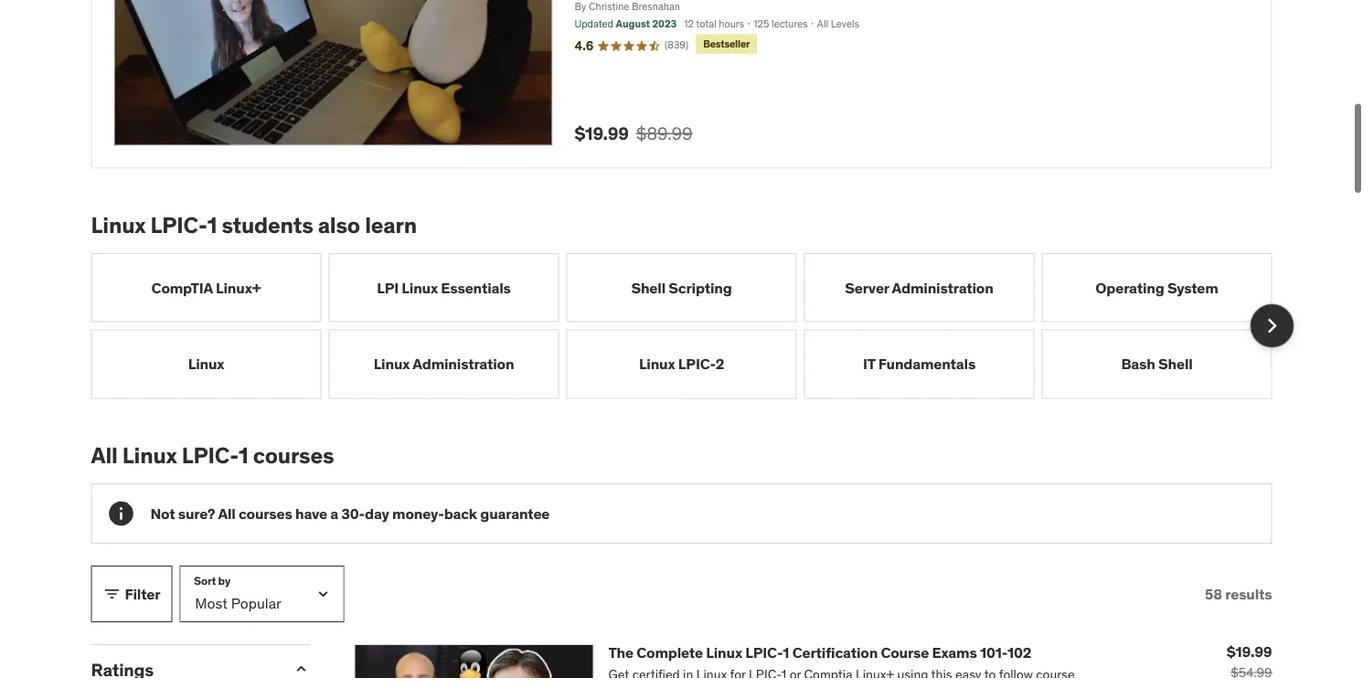 Task type: describe. For each thing, give the bounding box(es) containing it.
exams
[[932, 644, 977, 662]]

bash shell link
[[1042, 330, 1272, 399]]

course
[[881, 644, 929, 662]]

1 horizontal spatial 1
[[239, 442, 248, 469]]

not
[[150, 504, 175, 523]]

learn
[[365, 211, 417, 239]]

back
[[444, 504, 477, 523]]

the complete linux lpic-1 certification course exams 101-102
[[608, 644, 1031, 662]]

shell scripting link
[[566, 253, 797, 322]]

bash
[[1121, 355, 1155, 373]]

all for all linux lpic-1 courses
[[91, 442, 118, 469]]

money-
[[392, 504, 444, 523]]

the complete linux lpic-1 certification course exams 101-102 link
[[608, 644, 1031, 662]]

bash shell
[[1121, 355, 1193, 373]]

administration for linux administration
[[413, 355, 514, 373]]

complete
[[637, 644, 703, 662]]

server
[[845, 278, 889, 297]]

58
[[1205, 585, 1222, 603]]

102
[[1008, 644, 1031, 662]]

30-
[[341, 504, 365, 523]]

4.6
[[575, 37, 593, 54]]

a
[[330, 504, 338, 523]]

linux lpic-2 link
[[566, 330, 797, 399]]

it fundamentals link
[[804, 330, 1034, 399]]

filter
[[125, 585, 160, 603]]

it fundamentals
[[863, 355, 976, 373]]

updated
[[575, 17, 613, 30]]

101-
[[980, 644, 1008, 662]]

$19.99 for $19.99 $89.99
[[575, 122, 629, 144]]

(839)
[[665, 39, 689, 51]]

linux lpic-2
[[639, 355, 724, 373]]

0 horizontal spatial shell
[[631, 278, 665, 297]]

comptia
[[151, 278, 213, 297]]

operating system link
[[1042, 253, 1272, 322]]

125 lectures
[[754, 17, 808, 30]]

2023
[[652, 17, 677, 30]]

$89.99
[[636, 122, 693, 144]]

shell scripting
[[631, 278, 732, 297]]

1 horizontal spatial small image
[[292, 660, 310, 678]]

hours
[[719, 17, 744, 30]]

updated august 2023
[[575, 17, 677, 30]]

lpic- up the sure?
[[182, 442, 239, 469]]

it
[[863, 355, 875, 373]]

certification
[[792, 644, 878, 662]]

all for all levels
[[817, 17, 828, 30]]

guarantee
[[480, 504, 550, 523]]

0 vertical spatial 1
[[207, 211, 217, 239]]

2
[[715, 355, 724, 373]]

the
[[608, 644, 633, 662]]



Task type: locate. For each thing, give the bounding box(es) containing it.
lpic- inside carousel element
[[678, 355, 716, 373]]

day
[[365, 504, 389, 523]]

$19.99 for $19.99
[[1227, 642, 1272, 661]]

1 vertical spatial 1
[[239, 442, 248, 469]]

1
[[207, 211, 217, 239], [239, 442, 248, 469], [783, 644, 789, 662]]

0 horizontal spatial all
[[91, 442, 118, 469]]

1 vertical spatial administration
[[413, 355, 514, 373]]

2 vertical spatial 1
[[783, 644, 789, 662]]

comptia linux+ link
[[91, 253, 321, 322]]

0 vertical spatial administration
[[892, 278, 993, 297]]

results
[[1225, 585, 1272, 603]]

12 total hours
[[684, 17, 744, 30]]

comptia linux+
[[151, 278, 261, 297]]

0 vertical spatial all
[[817, 17, 828, 30]]

next image
[[1257, 311, 1287, 341]]

shell
[[631, 278, 665, 297], [1158, 355, 1193, 373]]

$19.99 down results
[[1227, 642, 1272, 661]]

0 vertical spatial small image
[[103, 585, 121, 603]]

levels
[[831, 17, 859, 30]]

linux administration
[[374, 355, 514, 373]]

$19.99
[[575, 122, 629, 144], [1227, 642, 1272, 661]]

58 results status
[[1205, 585, 1272, 603]]

all
[[817, 17, 828, 30], [91, 442, 118, 469], [218, 504, 235, 523]]

lpic- left certification
[[745, 644, 783, 662]]

1 vertical spatial small image
[[292, 660, 310, 678]]

sure?
[[178, 504, 215, 523]]

server administration link
[[804, 253, 1034, 322]]

also
[[318, 211, 360, 239]]

$19.99 left $89.99
[[575, 122, 629, 144]]

lectures
[[772, 17, 808, 30]]

1 horizontal spatial $19.99
[[1227, 642, 1272, 661]]

$19.99 $89.99
[[575, 122, 693, 144]]

courses left have
[[239, 504, 292, 523]]

1 horizontal spatial all
[[218, 504, 235, 523]]

lpic- up comptia
[[150, 211, 207, 239]]

system
[[1167, 278, 1218, 297]]

125
[[754, 17, 769, 30]]

linux link
[[91, 330, 321, 399]]

linux lpic-1 students also learn
[[91, 211, 417, 239]]

have
[[295, 504, 327, 523]]

administration right server
[[892, 278, 993, 297]]

12
[[684, 17, 694, 30]]

linux administration link
[[329, 330, 559, 399]]

students
[[222, 211, 313, 239]]

58 results
[[1205, 585, 1272, 603]]

small image inside filter button
[[103, 585, 121, 603]]

2 vertical spatial all
[[218, 504, 235, 523]]

shell left scripting
[[631, 278, 665, 297]]

bestseller
[[703, 38, 750, 50]]

1 vertical spatial shell
[[1158, 355, 1193, 373]]

administration for server administration
[[892, 278, 993, 297]]

lpic-
[[150, 211, 207, 239], [678, 355, 716, 373], [182, 442, 239, 469], [745, 644, 783, 662]]

administration
[[892, 278, 993, 297], [413, 355, 514, 373]]

0 horizontal spatial administration
[[413, 355, 514, 373]]

operating
[[1095, 278, 1164, 297]]

scripting
[[669, 278, 732, 297]]

august
[[616, 17, 650, 30]]

shell right bash
[[1158, 355, 1193, 373]]

not sure? all courses have a 30-day money-back guarantee
[[150, 504, 550, 523]]

0 horizontal spatial 1
[[207, 211, 217, 239]]

linux
[[91, 211, 146, 239], [402, 278, 438, 297], [188, 355, 224, 373], [374, 355, 410, 373], [639, 355, 675, 373], [122, 442, 177, 469], [706, 644, 742, 662]]

small image
[[103, 585, 121, 603], [292, 660, 310, 678]]

1 vertical spatial all
[[91, 442, 118, 469]]

all levels
[[817, 17, 859, 30]]

administration down essentials
[[413, 355, 514, 373]]

0 vertical spatial courses
[[253, 442, 334, 469]]

0 horizontal spatial $19.99
[[575, 122, 629, 144]]

operating system
[[1095, 278, 1218, 297]]

lpi linux essentials
[[377, 278, 511, 297]]

1 vertical spatial courses
[[239, 504, 292, 523]]

server administration
[[845, 278, 993, 297]]

lpi linux essentials link
[[329, 253, 559, 322]]

1 vertical spatial $19.99
[[1227, 642, 1272, 661]]

0 vertical spatial $19.99
[[575, 122, 629, 144]]

fundamentals
[[878, 355, 976, 373]]

0 vertical spatial shell
[[631, 278, 665, 297]]

0 horizontal spatial small image
[[103, 585, 121, 603]]

filter button
[[91, 566, 172, 623]]

lpi
[[377, 278, 399, 297]]

all linux lpic-1 courses
[[91, 442, 334, 469]]

2 horizontal spatial 1
[[783, 644, 789, 662]]

courses up have
[[253, 442, 334, 469]]

linux+
[[216, 278, 261, 297]]

courses
[[253, 442, 334, 469], [239, 504, 292, 523]]

1 horizontal spatial shell
[[1158, 355, 1193, 373]]

2 horizontal spatial all
[[817, 17, 828, 30]]

total
[[696, 17, 716, 30]]

1 horizontal spatial administration
[[892, 278, 993, 297]]

lpic- down scripting
[[678, 355, 716, 373]]

carousel element
[[91, 253, 1294, 399]]

essentials
[[441, 278, 511, 297]]



Task type: vqa. For each thing, say whether or not it's contained in the screenshot.
the topmost 1
yes



